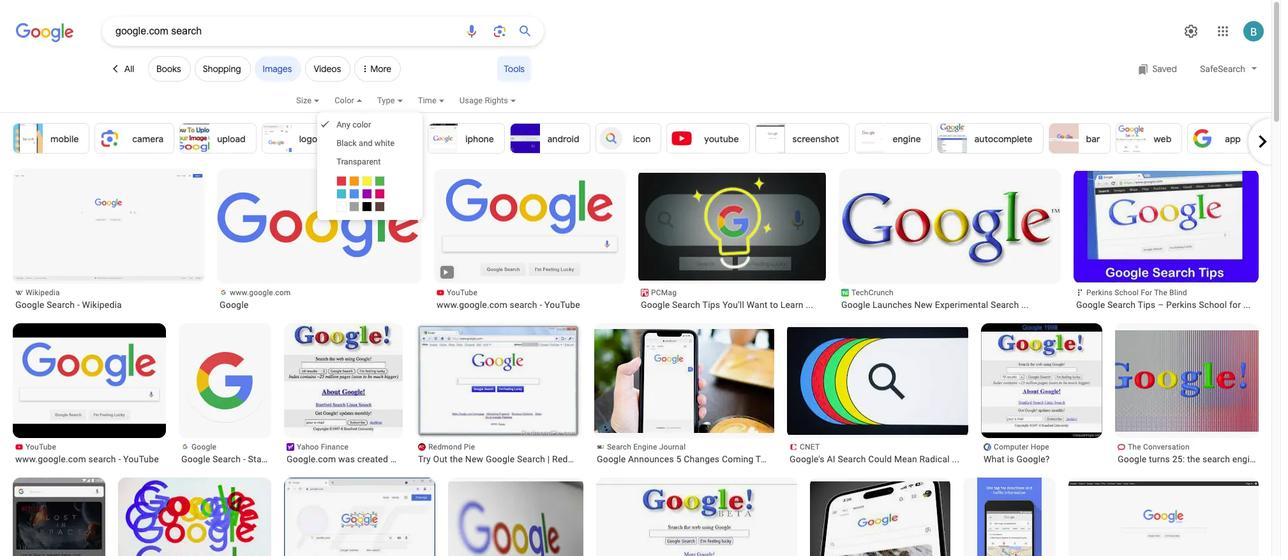 Task type: describe. For each thing, give the bounding box(es) containing it.
1 horizontal spatial new
[[915, 300, 933, 310]]

0 horizontal spatial school
[[1115, 289, 1139, 298]]

try out the new google search | redmond pie element
[[418, 454, 607, 466]]

know
[[293, 455, 316, 465]]

tips for you'll
[[703, 300, 721, 310]]

google launches new experimental search features for tracking your online  purchases, reservations & events from gmail | techcrunch element
[[842, 300, 1059, 311]]

google for google element
[[220, 300, 249, 310]]

created
[[357, 455, 388, 465]]

google search tips – perkins school for ... list item
[[1074, 169, 1259, 311]]

google search tips – perkins school for the blind image
[[1074, 171, 1259, 283]]

changes
[[684, 455, 720, 465]]

size
[[296, 96, 312, 105]]

coming
[[722, 455, 754, 465]]

google turns 25: the search engine revolutionised how we access  information, but will it survive ai? image
[[1074, 331, 1278, 432]]

white
[[375, 139, 395, 148]]

any
[[337, 120, 351, 130]]

autocomplete link
[[937, 123, 1044, 154]]

color button
[[335, 94, 377, 116]]

is
[[1008, 455, 1015, 465]]

- for www.google.com search - youtube "element" related to the right the www.google.com search - youtube image
[[540, 300, 542, 310]]

google search - stay in the know with ... list item
[[179, 324, 345, 466]]

camera
[[132, 133, 164, 145]]

0 vertical spatial pie
[[464, 443, 475, 452]]

... inside google.com was created 20 years ago — here's what it looked like when it  first launched element
[[445, 455, 453, 465]]

google.com was created 20 years ago — here's what it looked like when it  first launched element
[[287, 454, 453, 466]]

more
[[371, 63, 392, 75]]

... inside google's ai search could mean radical changes for your internet experience  - cnet element
[[952, 455, 960, 465]]

Search text field
[[116, 20, 457, 42]]

type button
[[377, 94, 418, 116]]

21 google search tips you'll want to learn | pcmag image
[[637, 173, 829, 281]]

color
[[335, 96, 354, 105]]

google's ai search could mean radical ...
[[790, 455, 960, 465]]

black and white
[[337, 139, 395, 148]]

shopping link
[[195, 56, 251, 82]]

the conversation
[[1128, 443, 1190, 452]]

- for www.google.com search - youtube "element" corresponding to the leftmost the www.google.com search - youtube image
[[118, 455, 121, 465]]

size button
[[296, 94, 335, 116]]

books link
[[148, 56, 191, 82]]

mobile
[[50, 133, 79, 145]]

www.google.com search - youtube for www.google.com search - youtube "element" related to the right the www.google.com search - youtube image
[[437, 300, 580, 310]]

google search - wikipedia list item
[[13, 169, 204, 311]]

what
[[984, 455, 1005, 465]]

to
[[770, 300, 779, 310]]

videos link
[[306, 56, 351, 82]]

... inside google announces 5 changes coming to mobile search element
[[769, 455, 776, 465]]

google.com was created 20 years ago ...
[[287, 455, 453, 465]]

ai
[[827, 455, 836, 465]]

type
[[377, 96, 395, 105]]

engine link
[[855, 123, 932, 154]]

what is google? list item
[[982, 324, 1103, 466]]

pcmag
[[651, 289, 677, 298]]

search for the leftmost the www.google.com search - youtube image
[[89, 455, 116, 465]]

bar
[[1087, 133, 1101, 145]]

go to google home image
[[16, 22, 73, 43]]

any color
[[337, 120, 371, 130]]

screenshot
[[793, 133, 839, 145]]

3 the from the left
[[1188, 455, 1201, 465]]

search inside google turns 25: the search engine revolutionised how we access  information, but will it survive ai? element
[[1203, 455, 1231, 465]]

google for google launches new experimental search ...
[[842, 300, 871, 310]]

conversation
[[1144, 443, 1190, 452]]

google?
[[1017, 455, 1050, 465]]

what is google?
[[984, 455, 1050, 465]]

search by image image
[[492, 24, 508, 39]]

google for google search tips – perkins school for ...
[[1077, 300, 1106, 310]]

camera link
[[95, 123, 174, 154]]

safesearch
[[1201, 64, 1246, 74]]

upload link
[[180, 123, 256, 154]]

android link
[[510, 123, 590, 154]]

google for google turns 25: the search engine ...
[[1118, 455, 1147, 465]]

the inside google search tips – perkins school for ... list item
[[1155, 289, 1168, 298]]

what is google? element
[[984, 454, 1100, 466]]

google hopes ai can turn search into a conversation | wired image
[[118, 478, 271, 557]]

stay
[[248, 455, 266, 465]]

ago
[[428, 455, 443, 465]]

computer hope
[[994, 443, 1050, 452]]

www.google.com search - youtube element for the leftmost the www.google.com search - youtube image
[[15, 454, 163, 466]]

0 vertical spatial redmond
[[429, 443, 462, 452]]

tips for –
[[1138, 300, 1156, 310]]

books
[[156, 63, 181, 75]]

journal
[[659, 443, 686, 452]]

launches
[[873, 300, 913, 310]]

1 vertical spatial wikipedia
[[82, 300, 122, 310]]

google.com was created 20 years ago ... list item
[[269, 324, 453, 466]]

tools
[[504, 63, 525, 75]]

youtube link
[[667, 123, 750, 154]]

web
[[1154, 133, 1172, 145]]

yahoo finance
[[297, 443, 349, 452]]

youtube
[[705, 133, 739, 145]]

school inside google search tips – perkins school for the blind element
[[1200, 300, 1228, 310]]

black and white link
[[317, 134, 423, 153]]

google announces 5 changes coming to ... list item
[[583, 324, 781, 466]]

list containing google search - wikipedia
[[13, 169, 1278, 557]]

web link
[[1117, 123, 1183, 154]]

transparent link
[[317, 153, 423, 171]]

search engine journal
[[607, 443, 686, 452]]

google for google search tips you'll want to learn ...
[[641, 300, 670, 310]]

announces
[[628, 455, 674, 465]]

google for google search - wikipedia
[[15, 300, 44, 310]]

what is google? image
[[982, 324, 1103, 439]]

cnet
[[800, 443, 820, 452]]

turns
[[1150, 455, 1171, 465]]

google announces 5 changes coming to ...
[[597, 455, 776, 465]]

google list item
[[217, 169, 421, 311]]

autocomplete
[[975, 133, 1033, 145]]

0 horizontal spatial engine
[[893, 133, 921, 145]]

... inside 21 google search tips you'll want to learn | pcmag element
[[806, 300, 814, 310]]

2 the from the left
[[450, 455, 463, 465]]

google announces 5 changes coming to mobile search image
[[583, 330, 781, 434]]

www.google.com search - youtube element for the right the www.google.com search - youtube image
[[437, 300, 623, 311]]

logo link
[[262, 123, 328, 154]]

google.com was created 20 years ago — here's what it looked like when it  first launched image
[[269, 324, 414, 439]]

computer
[[994, 443, 1029, 452]]



Task type: vqa. For each thing, say whether or not it's contained in the screenshot.
View all
no



Task type: locate. For each thing, give the bounding box(es) containing it.
1 horizontal spatial www.google.com
[[230, 289, 291, 298]]

1 horizontal spatial search
[[510, 300, 538, 310]]

redmond right |
[[552, 455, 592, 465]]

the left conversation
[[1128, 443, 1142, 452]]

1 vertical spatial school
[[1200, 300, 1228, 310]]

1 horizontal spatial the
[[1155, 289, 1168, 298]]

google search - stay in the know with your google app element
[[181, 454, 345, 466]]

tips left 'you'll'
[[703, 300, 721, 310]]

in
[[268, 455, 276, 465]]

0 horizontal spatial google search - stay in the know with your google app image
[[13, 478, 105, 557]]

0 vertical spatial www.google.com search - youtube element
[[437, 300, 623, 311]]

any color link
[[317, 116, 423, 134]]

screenshot link
[[755, 123, 850, 154]]

saved
[[1153, 63, 1178, 75]]

google turns 25: the search engine revolutionised how we access  information, but will it survive ai? element
[[1118, 454, 1270, 466]]

here's what google looked like 25 years ago | safer search image
[[596, 485, 798, 557]]

google turns 25: the search engine ...
[[1118, 455, 1270, 465]]

1 vertical spatial www.google.com
[[437, 300, 508, 310]]

to
[[756, 455, 766, 465]]

0 vertical spatial perkins
[[1087, 289, 1113, 298]]

1 vertical spatial list
[[13, 169, 1278, 557]]

iphone link
[[428, 123, 505, 154]]

google's ai search could mean radical changes for your internet experience  - cnet element
[[790, 454, 966, 466]]

perkins down blind
[[1167, 300, 1197, 310]]

0 vertical spatial www.google.com search - youtube
[[437, 300, 580, 310]]

1 horizontal spatial redmond
[[552, 455, 592, 465]]

list item
[[1257, 123, 1282, 154]]

0 vertical spatial wikipedia
[[26, 289, 60, 298]]

0 vertical spatial www.google.com search - youtube list item
[[434, 169, 626, 311]]

0 horizontal spatial wikipedia
[[26, 289, 60, 298]]

videos
[[314, 63, 341, 75]]

google's ai search could mean radical ... list item
[[777, 324, 969, 466]]

google search - wikipedia image
[[13, 173, 204, 281], [1069, 482, 1259, 557]]

perkins left the for
[[1087, 289, 1113, 298]]

–
[[1158, 300, 1164, 310]]

people can now get contact info cut from google search results - bbc news image
[[409, 482, 601, 557]]

www.google.com for the leftmost the www.google.com search - youtube image
[[15, 455, 86, 465]]

1 vertical spatial redmond
[[552, 455, 592, 465]]

new right launches
[[915, 300, 933, 310]]

the right "25:"
[[1188, 455, 1201, 465]]

www.google.com search - youtube
[[437, 300, 580, 310], [15, 455, 159, 465]]

tips down the for
[[1138, 300, 1156, 310]]

upload
[[217, 133, 246, 145]]

engine
[[634, 443, 657, 452]]

0 horizontal spatial redmond
[[429, 443, 462, 452]]

for
[[1230, 300, 1242, 310]]

the inside list item
[[1128, 443, 1142, 452]]

0 vertical spatial school
[[1115, 289, 1139, 298]]

google search tips – perkins school for the blind element
[[1077, 300, 1257, 311]]

google inside list item
[[641, 300, 670, 310]]

radical
[[920, 455, 950, 465]]

1 vertical spatial pie
[[594, 455, 607, 465]]

mean
[[895, 455, 918, 465]]

for
[[1141, 289, 1153, 298]]

white image
[[337, 202, 347, 212]]

www.google.com search - youtube element
[[437, 300, 623, 311], [15, 454, 163, 466]]

0 horizontal spatial www.google.com search - youtube
[[15, 455, 159, 465]]

1 vertical spatial new
[[465, 455, 484, 465]]

1 vertical spatial google search - stay in the know with your google app image
[[13, 478, 105, 557]]

you'll
[[723, 300, 745, 310]]

google for google announces 5 changes coming to ...
[[597, 455, 626, 465]]

google search - wikipedia
[[15, 300, 122, 310]]

google launches new experimental search ...
[[842, 300, 1029, 310]]

google search - stay in the know with ...
[[181, 455, 345, 465]]

www.google.com search - youtube image
[[434, 173, 626, 281], [13, 324, 166, 439]]

redmond up out
[[429, 443, 462, 452]]

2 list from the top
[[13, 169, 1278, 557]]

usage rights
[[460, 96, 508, 105]]

1 vertical spatial google search - wikipedia image
[[1069, 482, 1259, 557]]

tips inside list item
[[1138, 300, 1156, 310]]

was
[[339, 455, 355, 465]]

tips
[[703, 300, 721, 310], [1138, 300, 1156, 310]]

try out the new google search | redmond pie list item
[[416, 324, 607, 466]]

2 tips from the left
[[1138, 300, 1156, 310]]

try
[[418, 455, 431, 465]]

google search - stay in the know with your google app image
[[179, 335, 271, 427], [13, 478, 105, 557]]

how to find out what google knows about you | pcworld image
[[788, 482, 980, 557]]

- inside "list item"
[[77, 300, 80, 310]]

1 vertical spatial the
[[1128, 443, 1142, 452]]

years
[[403, 455, 425, 465]]

more button
[[355, 46, 405, 87]]

saved link
[[1132, 56, 1184, 82]]

0 horizontal spatial www.google.com search - youtube image
[[13, 324, 166, 439]]

1 horizontal spatial engine
[[1233, 455, 1260, 465]]

20
[[391, 455, 401, 465]]

1 horizontal spatial google search - stay in the know with your google app image
[[179, 335, 271, 427]]

1 list from the top
[[13, 123, 1282, 154]]

google's ai search could mean radical changes for your internet experience  - cnet image
[[777, 328, 969, 436]]

0 horizontal spatial perkins
[[1087, 289, 1113, 298]]

app link
[[1188, 123, 1252, 154]]

1 tips from the left
[[703, 300, 721, 310]]

search for the right the www.google.com search - youtube image
[[510, 300, 538, 310]]

google – apps on google play image
[[978, 478, 1042, 557]]

google.com
[[287, 455, 336, 465]]

0 vertical spatial the
[[1155, 289, 1168, 298]]

0 horizontal spatial tips
[[703, 300, 721, 310]]

google search tips you'll want to learn ... list item
[[637, 169, 829, 311]]

1 horizontal spatial www.google.com search - youtube
[[437, 300, 580, 310]]

0 horizontal spatial www.google.com search - youtube list item
[[13, 324, 166, 466]]

1 horizontal spatial pie
[[594, 455, 607, 465]]

2 horizontal spatial www.google.com
[[437, 300, 508, 310]]

0 vertical spatial google search - stay in the know with your google app image
[[179, 335, 271, 427]]

0 vertical spatial new
[[915, 300, 933, 310]]

1 horizontal spatial perkins
[[1167, 300, 1197, 310]]

google search - stay in the know with your google app image inside the google search - stay in the know with ... list item
[[179, 335, 271, 427]]

school
[[1115, 289, 1139, 298], [1200, 300, 1228, 310]]

new
[[915, 300, 933, 310], [465, 455, 484, 465]]

google element
[[220, 300, 419, 311]]

1 horizontal spatial tips
[[1138, 300, 1156, 310]]

search inside "list item"
[[47, 300, 75, 310]]

... inside google turns 25: the search engine revolutionised how we access  information, but will it survive ai? element
[[1263, 455, 1270, 465]]

icon
[[633, 133, 651, 145]]

|
[[548, 455, 550, 465]]

0 vertical spatial engine
[[893, 133, 921, 145]]

pie up try out the new google search | redmond pie
[[464, 443, 475, 452]]

search inside google announces 5 changes coming to ... list item
[[607, 443, 632, 452]]

blind
[[1170, 289, 1188, 298]]

techcrunch
[[852, 289, 894, 298]]

0 horizontal spatial the
[[278, 455, 291, 465]]

1 vertical spatial engine
[[1233, 455, 1260, 465]]

wallpaper link
[[334, 123, 423, 154]]

2 vertical spatial www.google.com
[[15, 455, 86, 465]]

experimental
[[935, 300, 989, 310]]

next image
[[1250, 129, 1276, 155]]

www.google.com search - youtube for www.google.com search - youtube "element" corresponding to the leftmost the www.google.com search - youtube image
[[15, 455, 159, 465]]

1 vertical spatial www.google.com search - youtube
[[15, 455, 159, 465]]

1 vertical spatial www.google.com search - youtube element
[[15, 454, 163, 466]]

school left for
[[1200, 300, 1228, 310]]

1 horizontal spatial school
[[1200, 300, 1228, 310]]

want
[[747, 300, 768, 310]]

1 vertical spatial perkins
[[1167, 300, 1197, 310]]

click for video information tooltip
[[441, 268, 451, 277]]

1 vertical spatial www.google.com search - youtube image
[[13, 324, 166, 439]]

0 horizontal spatial search
[[89, 455, 116, 465]]

quick settings image
[[1184, 24, 1199, 39]]

1 horizontal spatial the
[[450, 455, 463, 465]]

the down redmond pie
[[450, 455, 463, 465]]

safesearch button
[[1194, 56, 1264, 82]]

google launches new experimental search features for tracking your online  purchases, reservations & events from gmail | techcrunch image
[[839, 181, 1061, 273]]

1 horizontal spatial www.google.com search - youtube element
[[437, 300, 623, 311]]

google.com redirect - simple removal instructions, search engine fix  (updated) image
[[284, 478, 436, 557]]

1 the from the left
[[278, 455, 291, 465]]

google for google search - stay in the know with ...
[[181, 455, 210, 465]]

tips inside list item
[[703, 300, 721, 310]]

0 horizontal spatial new
[[465, 455, 484, 465]]

icon link
[[596, 123, 662, 154]]

try out the new google search | redmond pie
[[418, 455, 607, 465]]

0 vertical spatial www.google.com
[[230, 289, 291, 298]]

and
[[359, 139, 373, 148]]

the right in
[[278, 455, 291, 465]]

engine inside list item
[[1233, 455, 1260, 465]]

tools button
[[498, 56, 531, 82]]

search
[[47, 300, 75, 310], [672, 300, 701, 310], [991, 300, 1019, 310], [1108, 300, 1136, 310], [607, 443, 632, 452], [213, 455, 241, 465], [517, 455, 545, 465], [838, 455, 866, 465]]

out
[[433, 455, 448, 465]]

google announces 5 changes coming to mobile search element
[[597, 454, 776, 466]]

google search tips you'll want to learn ...
[[641, 300, 814, 310]]

black
[[337, 139, 357, 148]]

0 horizontal spatial google search - wikipedia image
[[13, 173, 204, 281]]

all
[[124, 63, 134, 75]]

0 horizontal spatial www.google.com search - youtube element
[[15, 454, 163, 466]]

the
[[1155, 289, 1168, 298], [1128, 443, 1142, 452]]

iphone
[[466, 133, 494, 145]]

... inside google search tips – perkins school for the blind element
[[1244, 300, 1251, 310]]

2 horizontal spatial the
[[1188, 455, 1201, 465]]

0 vertical spatial list
[[13, 123, 1282, 154]]

0 vertical spatial google search - wikipedia image
[[13, 173, 204, 281]]

www.google.com inside google list item
[[230, 289, 291, 298]]

0 vertical spatial www.google.com search - youtube image
[[434, 173, 626, 281]]

usage rights button
[[460, 94, 531, 116]]

- inside list item
[[243, 455, 246, 465]]

- for google search - wikipedia element
[[77, 300, 80, 310]]

google search - wikipedia element
[[15, 300, 202, 311]]

1 horizontal spatial google search - wikipedia image
[[1069, 482, 1259, 557]]

the
[[278, 455, 291, 465], [450, 455, 463, 465], [1188, 455, 1201, 465]]

pie left announces
[[594, 455, 607, 465]]

time
[[418, 96, 437, 105]]

mobile link
[[13, 123, 90, 154]]

google's
[[790, 455, 825, 465]]

www.google.com search - youtube list item
[[434, 169, 626, 311], [13, 324, 166, 466]]

new down redmond pie
[[465, 455, 484, 465]]

0 horizontal spatial the
[[1128, 443, 1142, 452]]

the up –
[[1155, 289, 1168, 298]]

www.google.com for the right the www.google.com search - youtube image
[[437, 300, 508, 310]]

www.google.com
[[230, 289, 291, 298], [437, 300, 508, 310], [15, 455, 86, 465]]

1 horizontal spatial www.google.com search - youtube image
[[434, 173, 626, 281]]

- for google search - stay in the know with your google app element
[[243, 455, 246, 465]]

1 horizontal spatial wikipedia
[[82, 300, 122, 310]]

2 horizontal spatial search
[[1203, 455, 1231, 465]]

1 horizontal spatial www.google.com search - youtube list item
[[434, 169, 626, 311]]

bar link
[[1049, 123, 1111, 154]]

more filters element
[[355, 56, 401, 82]]

google
[[15, 300, 44, 310], [220, 300, 249, 310], [641, 300, 670, 310], [842, 300, 871, 310], [1077, 300, 1106, 310], [192, 443, 217, 452], [181, 455, 210, 465], [486, 455, 515, 465], [597, 455, 626, 465], [1118, 455, 1147, 465]]

usage
[[460, 96, 483, 105]]

5
[[677, 455, 682, 465]]

school left the for
[[1115, 289, 1139, 298]]

google search tips – perkins school for ...
[[1077, 300, 1251, 310]]

redmond inside try out the new google search | redmond pie element
[[552, 455, 592, 465]]

click for video information image
[[441, 268, 450, 277]]

youtube
[[447, 289, 478, 298], [545, 300, 580, 310], [26, 443, 56, 452], [123, 455, 159, 465]]

hope
[[1031, 443, 1050, 452]]

list
[[13, 123, 1282, 154], [13, 169, 1278, 557]]

google inside "list item"
[[15, 300, 44, 310]]

try out the new google search | redmond pie image
[[416, 324, 582, 439]]

... inside google launches new experimental search features for tracking your online  purchases, reservations & events from gmail | techcrunch element
[[1022, 300, 1029, 310]]

yahoo
[[297, 443, 319, 452]]

google image
[[217, 191, 421, 262]]

google turns 25: the search engine ... list item
[[1074, 324, 1278, 466]]

images
[[263, 63, 292, 75]]

... inside google search - stay in the know with your google app element
[[338, 455, 345, 465]]

1 vertical spatial www.google.com search - youtube list item
[[13, 324, 166, 466]]

0 horizontal spatial www.google.com
[[15, 455, 86, 465]]

21 google search tips you'll want to learn | pcmag element
[[641, 300, 824, 311]]

wallpaper
[[371, 133, 412, 145]]

perkins school for the blind
[[1087, 289, 1188, 298]]

with
[[318, 455, 336, 465]]

25:
[[1173, 455, 1186, 465]]

learn
[[781, 300, 804, 310]]

all link
[[102, 56, 144, 82]]

google launches new experimental search ... list item
[[839, 169, 1061, 311]]

0 horizontal spatial pie
[[464, 443, 475, 452]]

color
[[353, 120, 371, 130]]

None search field
[[0, 16, 544, 46]]

list containing mobile
[[13, 123, 1282, 154]]

redmond
[[429, 443, 462, 452], [552, 455, 592, 465]]



